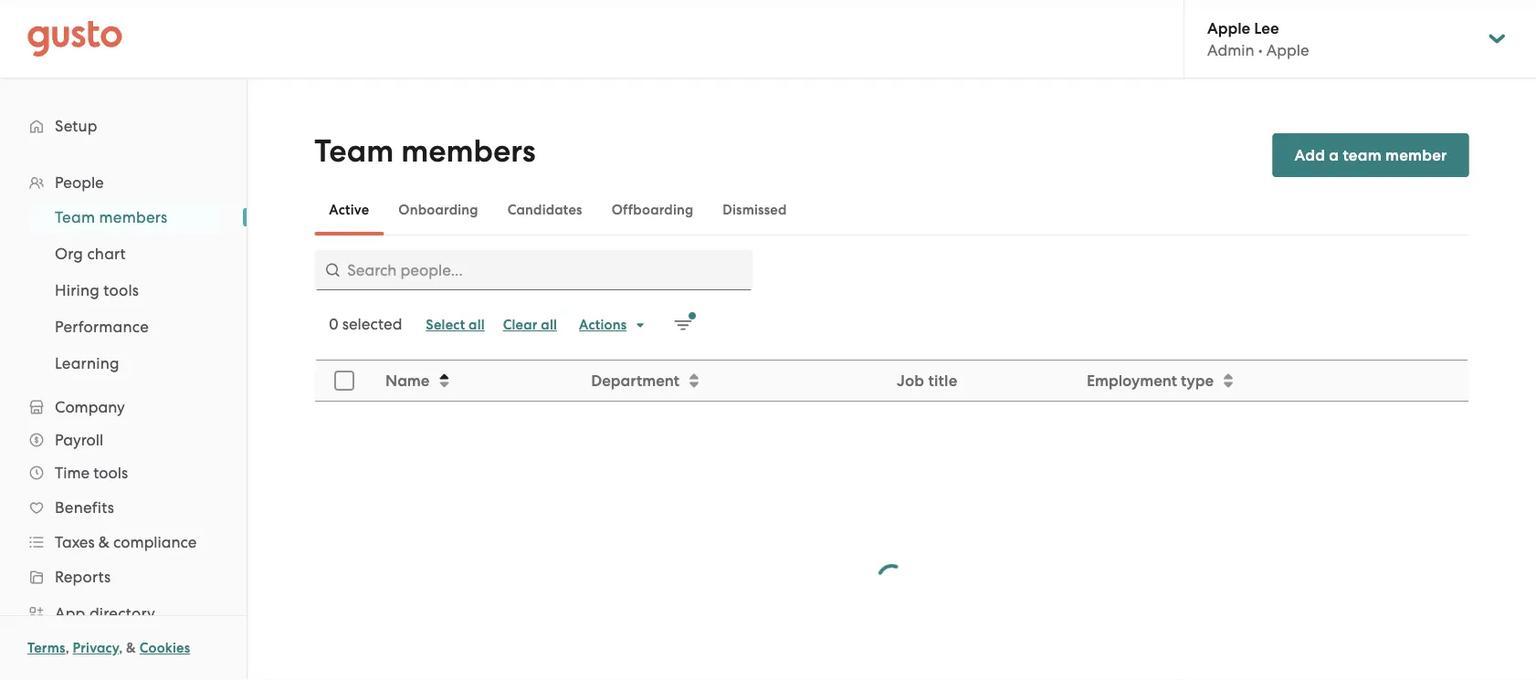 Task type: describe. For each thing, give the bounding box(es) containing it.
& inside dropdown button
[[98, 533, 110, 552]]

onboarding button
[[384, 188, 493, 232]]

time
[[55, 464, 90, 482]]

org chart
[[55, 245, 126, 263]]

company
[[55, 398, 125, 417]]

all for select all
[[469, 317, 485, 333]]

setup
[[55, 117, 97, 135]]

payroll button
[[18, 424, 228, 457]]

reports
[[55, 568, 111, 586]]

cookies
[[140, 640, 190, 657]]

performance link
[[33, 311, 228, 343]]

title
[[928, 371, 957, 390]]

0 selected
[[329, 315, 402, 333]]

hiring
[[55, 281, 100, 300]]

offboarding
[[612, 202, 694, 218]]

1 horizontal spatial apple
[[1267, 41, 1309, 59]]

add
[[1295, 146, 1325, 164]]

compliance
[[113, 533, 197, 552]]

selected
[[342, 315, 402, 333]]

company button
[[18, 391, 228, 424]]

privacy link
[[73, 640, 119, 657]]

job
[[896, 371, 924, 390]]

reports link
[[18, 561, 228, 594]]

job title
[[896, 371, 957, 390]]

name button
[[374, 362, 578, 400]]

team members inside "link"
[[55, 208, 168, 227]]

chart
[[87, 245, 126, 263]]

team members tab list
[[314, 185, 1469, 236]]

hiring tools
[[55, 281, 139, 300]]

setup link
[[18, 110, 228, 142]]

learning
[[55, 354, 119, 373]]

0 selected status
[[329, 315, 402, 333]]

department button
[[579, 362, 884, 400]]

onboarding
[[399, 202, 478, 218]]

candidates button
[[493, 188, 597, 232]]

dismissed button
[[708, 188, 802, 232]]

people
[[55, 174, 104, 192]]

0 vertical spatial members
[[401, 133, 536, 170]]

admin
[[1207, 41, 1255, 59]]

performance
[[55, 318, 149, 336]]

benefits
[[55, 499, 114, 517]]

tools for time tools
[[93, 464, 128, 482]]

dismissed
[[723, 202, 787, 218]]

•
[[1258, 41, 1263, 59]]

loading… image
[[877, 564, 907, 594]]

payroll
[[55, 431, 103, 449]]

team members link
[[33, 201, 228, 234]]

hiring tools link
[[33, 274, 228, 307]]

offboarding button
[[597, 188, 708, 232]]

select all
[[426, 317, 485, 333]]

list containing team members
[[0, 199, 247, 382]]

lee
[[1254, 18, 1279, 37]]

member
[[1386, 146, 1447, 164]]

clear
[[503, 317, 538, 333]]

employment type button
[[1075, 362, 1468, 400]]

org chart link
[[33, 237, 228, 270]]



Task type: locate. For each thing, give the bounding box(es) containing it.
active
[[329, 202, 369, 218]]

1 vertical spatial apple
[[1267, 41, 1309, 59]]

apple right •
[[1267, 41, 1309, 59]]

, left the privacy
[[65, 640, 69, 657]]

1 horizontal spatial team members
[[314, 133, 536, 170]]

apple lee admin • apple
[[1207, 18, 1309, 59]]

name
[[385, 371, 429, 390]]

terms
[[27, 640, 65, 657]]

1 horizontal spatial members
[[401, 133, 536, 170]]

0 vertical spatial tools
[[104, 281, 139, 300]]

candidates
[[508, 202, 582, 218]]

tools down payroll dropdown button
[[93, 464, 128, 482]]

0 horizontal spatial apple
[[1207, 18, 1251, 37]]

all right the select
[[469, 317, 485, 333]]

1 horizontal spatial &
[[126, 640, 136, 657]]

tools
[[104, 281, 139, 300], [93, 464, 128, 482]]

apple
[[1207, 18, 1251, 37], [1267, 41, 1309, 59]]

members inside "link"
[[99, 208, 168, 227]]

privacy
[[73, 640, 119, 657]]

employment
[[1086, 371, 1177, 390]]

apple up admin
[[1207, 18, 1251, 37]]

all for clear all
[[541, 317, 557, 333]]

home image
[[27, 21, 122, 57]]

select all button
[[417, 311, 494, 340]]

0 vertical spatial &
[[98, 533, 110, 552]]

team members down people dropdown button
[[55, 208, 168, 227]]

terms , privacy , & cookies
[[27, 640, 190, 657]]

team inside "link"
[[55, 208, 95, 227]]

time tools button
[[18, 457, 228, 490]]

clear all
[[503, 317, 557, 333]]

all
[[469, 317, 485, 333], [541, 317, 557, 333]]

members down people dropdown button
[[99, 208, 168, 227]]

directory
[[89, 605, 155, 623]]

list
[[0, 166, 247, 680], [0, 199, 247, 382]]

Search people... field
[[314, 250, 753, 290]]

benefits link
[[18, 491, 228, 524]]

1 list from the top
[[0, 166, 247, 680]]

a
[[1329, 146, 1339, 164]]

employment type
[[1086, 371, 1213, 390]]

1 vertical spatial team
[[55, 208, 95, 227]]

0 horizontal spatial team members
[[55, 208, 168, 227]]

0 vertical spatial team members
[[314, 133, 536, 170]]

taxes & compliance button
[[18, 526, 228, 559]]

1 vertical spatial &
[[126, 640, 136, 657]]

1 vertical spatial tools
[[93, 464, 128, 482]]

2 all from the left
[[541, 317, 557, 333]]

tools up performance link
[[104, 281, 139, 300]]

team
[[1343, 146, 1382, 164]]

people button
[[18, 166, 228, 199]]

1 horizontal spatial team
[[314, 133, 394, 170]]

, down directory
[[119, 640, 123, 657]]

2 , from the left
[[119, 640, 123, 657]]

0 horizontal spatial &
[[98, 533, 110, 552]]

all right the clear
[[541, 317, 557, 333]]

& left cookies
[[126, 640, 136, 657]]

0 horizontal spatial ,
[[65, 640, 69, 657]]

1 all from the left
[[469, 317, 485, 333]]

0 horizontal spatial team
[[55, 208, 95, 227]]

team
[[314, 133, 394, 170], [55, 208, 95, 227]]

,
[[65, 640, 69, 657], [119, 640, 123, 657]]

actions button
[[570, 311, 656, 340]]

gusto navigation element
[[0, 79, 247, 680]]

app directory
[[55, 605, 155, 623]]

list containing people
[[0, 166, 247, 680]]

0
[[329, 315, 338, 333]]

1 , from the left
[[65, 640, 69, 657]]

type
[[1180, 371, 1213, 390]]

1 horizontal spatial ,
[[119, 640, 123, 657]]

active button
[[314, 188, 384, 232]]

team members up onboarding
[[314, 133, 536, 170]]

add a team member button
[[1273, 133, 1469, 177]]

tools for hiring tools
[[104, 281, 139, 300]]

Select all rows on this page checkbox
[[324, 361, 364, 401]]

2 list from the top
[[0, 199, 247, 382]]

time tools
[[55, 464, 128, 482]]

1 vertical spatial members
[[99, 208, 168, 227]]

taxes
[[55, 533, 95, 552]]

0 vertical spatial apple
[[1207, 18, 1251, 37]]

members
[[401, 133, 536, 170], [99, 208, 168, 227]]

clear all button
[[494, 311, 566, 340]]

team members
[[314, 133, 536, 170], [55, 208, 168, 227]]

org
[[55, 245, 83, 263]]

department
[[590, 371, 679, 390]]

0 horizontal spatial members
[[99, 208, 168, 227]]

cookies button
[[140, 638, 190, 659]]

terms link
[[27, 640, 65, 657]]

0 vertical spatial team
[[314, 133, 394, 170]]

0 horizontal spatial all
[[469, 317, 485, 333]]

&
[[98, 533, 110, 552], [126, 640, 136, 657]]

new notifications image
[[674, 312, 696, 334]]

tools inside dropdown button
[[93, 464, 128, 482]]

learning link
[[33, 347, 228, 380]]

select
[[426, 317, 465, 333]]

add a team member
[[1295, 146, 1447, 164]]

app directory link
[[18, 597, 228, 630]]

actions
[[579, 317, 627, 333]]

taxes & compliance
[[55, 533, 197, 552]]

members up onboarding
[[401, 133, 536, 170]]

1 vertical spatial team members
[[55, 208, 168, 227]]

app
[[55, 605, 85, 623]]

1 horizontal spatial all
[[541, 317, 557, 333]]

team down people
[[55, 208, 95, 227]]

team up active button
[[314, 133, 394, 170]]

& right taxes
[[98, 533, 110, 552]]



Task type: vqa. For each thing, say whether or not it's contained in the screenshot.
2019.
no



